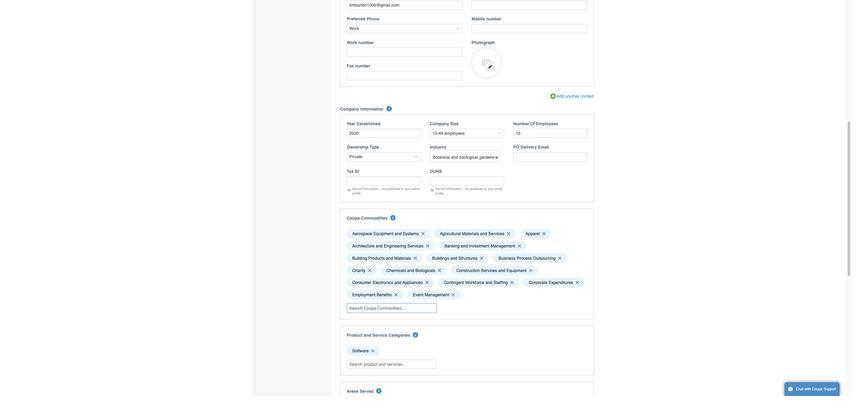 Task type: locate. For each thing, give the bounding box(es) containing it.
software option
[[347, 346, 380, 356]]

consumer electronics and appliances option
[[347, 278, 434, 287]]

0 vertical spatial additional information image
[[413, 332, 418, 338]]

architecture and engineering services
[[352, 244, 424, 248]]

profile for tax id
[[352, 191, 361, 195]]

company for company size
[[430, 121, 449, 126]]

banking and investment management option
[[439, 241, 527, 251]]

to down tax id text field at top left
[[401, 187, 404, 191]]

0 horizontal spatial secure
[[352, 187, 362, 191]]

2 profile from the left
[[435, 191, 444, 195]]

1 public from the left
[[412, 187, 420, 191]]

employment
[[352, 292, 376, 297]]

1 vertical spatial management
[[425, 292, 449, 297]]

additional information image
[[413, 332, 418, 338], [376, 388, 382, 394]]

published for duns
[[470, 187, 484, 191]]

0 horizontal spatial -
[[380, 187, 381, 191]]

0 vertical spatial services
[[488, 231, 505, 236]]

equipment down process
[[507, 268, 527, 273]]

number right 'mobile'
[[486, 17, 502, 21]]

company
[[340, 107, 359, 111], [430, 121, 449, 126]]

materials up chemicals
[[394, 256, 411, 261]]

coupa right 'with'
[[812, 387, 823, 391]]

email
[[538, 145, 549, 150]]

your
[[405, 187, 411, 191], [488, 187, 494, 191]]

business process outsourcing
[[499, 256, 556, 261]]

agricultural materials and services
[[440, 231, 505, 236]]

1 horizontal spatial public
[[495, 187, 503, 191]]

additional information image right categories at bottom left
[[413, 332, 418, 338]]

additional information image up aerospace equipment and systems option
[[390, 215, 396, 220]]

PO Delivery Email text field
[[513, 152, 588, 161]]

banking
[[445, 244, 460, 248]]

0 vertical spatial number
[[486, 17, 502, 21]]

2 public from the left
[[495, 187, 503, 191]]

0 vertical spatial coupa
[[347, 216, 360, 220]]

company for company information
[[340, 107, 359, 111]]

tax
[[347, 169, 354, 174]]

and right banking
[[461, 244, 468, 248]]

-
[[380, 187, 381, 191], [463, 187, 464, 191]]

additional information image for company information
[[386, 106, 392, 111]]

1 vertical spatial number
[[358, 40, 374, 45]]

not down tax id text field at top left
[[382, 187, 386, 191]]

1 horizontal spatial your
[[488, 187, 494, 191]]

company information
[[340, 107, 384, 111]]

construction services and equipment
[[457, 268, 527, 273]]

1 secure information - not published to your public profile from the left
[[352, 187, 420, 195]]

services
[[488, 231, 505, 236], [408, 244, 424, 248], [481, 268, 497, 273]]

additional information image for product and service categories
[[413, 332, 418, 338]]

1 horizontal spatial not
[[465, 187, 469, 191]]

- for duns
[[463, 187, 464, 191]]

2 secure information - not published to your public profile from the left
[[435, 187, 503, 195]]

information down duns text field
[[446, 187, 462, 191]]

0 vertical spatial materials
[[462, 231, 479, 236]]

equipment up architecture and engineering services
[[374, 231, 394, 236]]

1 horizontal spatial coupa
[[812, 387, 823, 391]]

1 vertical spatial equipment
[[507, 268, 527, 273]]

1 horizontal spatial published
[[470, 187, 484, 191]]

0 horizontal spatial your
[[405, 187, 411, 191]]

secure for tax id
[[352, 187, 362, 191]]

1 profile from the left
[[352, 191, 361, 195]]

published
[[387, 187, 400, 191], [470, 187, 484, 191]]

investment
[[469, 244, 490, 248]]

aerospace
[[352, 231, 372, 236]]

- down duns text field
[[463, 187, 464, 191]]

2 secure from the left
[[435, 187, 445, 191]]

0 horizontal spatial company
[[340, 107, 359, 111]]

secure information - not published to your public profile down duns text field
[[435, 187, 503, 195]]

not
[[382, 187, 386, 191], [465, 187, 469, 191]]

materials up investment
[[462, 231, 479, 236]]

number right fax
[[355, 64, 371, 68]]

1 to from the left
[[401, 187, 404, 191]]

company up year
[[340, 107, 359, 111]]

outsourcing
[[533, 256, 556, 261]]

contingent workforce and staffing
[[444, 280, 508, 285]]

number
[[486, 17, 502, 21], [358, 40, 374, 45], [355, 64, 371, 68]]

preferred phone
[[347, 17, 379, 21]]

public
[[412, 187, 420, 191], [495, 187, 503, 191]]

po
[[513, 145, 519, 150]]

1 - from the left
[[380, 187, 381, 191]]

management up "business"
[[491, 244, 515, 248]]

electronics
[[373, 280, 393, 285]]

chat
[[796, 387, 804, 391]]

work
[[347, 40, 357, 45]]

1 horizontal spatial to
[[484, 187, 487, 191]]

management
[[491, 244, 515, 248], [425, 292, 449, 297]]

0 vertical spatial management
[[491, 244, 515, 248]]

number
[[513, 121, 529, 126]]

your down tax id text field at top left
[[405, 187, 411, 191]]

materials
[[462, 231, 479, 236], [394, 256, 411, 261]]

equipment
[[374, 231, 394, 236], [507, 268, 527, 273]]

2 not from the left
[[465, 187, 469, 191]]

1 vertical spatial selected list box
[[345, 345, 590, 357]]

0 horizontal spatial profile
[[352, 191, 361, 195]]

your down duns text field
[[488, 187, 494, 191]]

1 vertical spatial company
[[430, 121, 449, 126]]

secure down id
[[352, 187, 362, 191]]

apparel
[[526, 231, 540, 236]]

0 horizontal spatial published
[[387, 187, 400, 191]]

1 vertical spatial services
[[408, 244, 424, 248]]

2 vertical spatial number
[[355, 64, 371, 68]]

0 horizontal spatial management
[[425, 292, 449, 297]]

secure information - not published to your public profile down tax id text field at top left
[[352, 187, 420, 195]]

1 vertical spatial additional information image
[[376, 388, 382, 394]]

selected list box containing software
[[345, 345, 590, 357]]

duns
[[430, 169, 442, 174]]

coupa up aerospace
[[347, 216, 360, 220]]

1 horizontal spatial company
[[430, 121, 449, 126]]

additional information image up year established text field
[[386, 106, 392, 111]]

and up 'staffing'
[[498, 268, 505, 273]]

to down duns text field
[[484, 187, 487, 191]]

- down tax id text field at top left
[[380, 187, 381, 191]]

areas
[[347, 389, 359, 394]]

Industry text field
[[431, 153, 500, 162]]

process
[[517, 256, 532, 261]]

0 horizontal spatial to
[[401, 187, 404, 191]]

architecture and engineering services option
[[347, 241, 435, 251]]

published down tax id text field at top left
[[387, 187, 400, 191]]

and
[[395, 231, 402, 236], [480, 231, 487, 236], [376, 244, 383, 248], [461, 244, 468, 248], [386, 256, 393, 261], [450, 256, 457, 261], [407, 268, 414, 273], [498, 268, 505, 273], [394, 280, 402, 285], [486, 280, 493, 285], [364, 333, 371, 338]]

0 horizontal spatial secure information - not published to your public profile
[[352, 187, 420, 195]]

1 horizontal spatial secure information - not published to your public profile
[[435, 187, 503, 195]]

1 vertical spatial additional information image
[[390, 215, 396, 220]]

number for fax number
[[355, 64, 371, 68]]

add
[[557, 94, 564, 99]]

0 vertical spatial company
[[340, 107, 359, 111]]

2 - from the left
[[463, 187, 464, 191]]

chemicals and biologicals
[[387, 268, 436, 273]]

2 your from the left
[[488, 187, 494, 191]]

number right work at the top left
[[358, 40, 374, 45]]

1 published from the left
[[387, 187, 400, 191]]

services up banking and investment management option
[[488, 231, 505, 236]]

2 to from the left
[[484, 187, 487, 191]]

1 vertical spatial coupa
[[812, 387, 823, 391]]

1 horizontal spatial additional information image
[[413, 332, 418, 338]]

information down tax id text field at top left
[[363, 187, 379, 191]]

to
[[401, 187, 404, 191], [484, 187, 487, 191]]

0 vertical spatial additional information image
[[386, 106, 392, 111]]

company left size
[[430, 121, 449, 126]]

information
[[361, 107, 384, 111], [363, 187, 379, 191], [446, 187, 462, 191]]

profile for duns
[[435, 191, 444, 195]]

add another contact button
[[550, 93, 594, 100]]

corporate expenditures option
[[524, 278, 585, 287]]

2 selected list box from the top
[[345, 345, 590, 357]]

buildings
[[432, 256, 449, 261]]

profile down id
[[352, 191, 361, 195]]

secure down duns on the right of page
[[435, 187, 445, 191]]

selected list box for coupa commodities
[[345, 228, 590, 301]]

Fax number text field
[[347, 71, 463, 80]]

None text field
[[347, 1, 463, 10]]

and up engineering
[[395, 231, 402, 236]]

1 selected list box from the top
[[345, 228, 590, 301]]

employees
[[536, 121, 558, 126]]

established
[[357, 121, 380, 126]]

0 horizontal spatial additional information image
[[376, 388, 382, 394]]

information up established
[[361, 107, 384, 111]]

0 vertical spatial equipment
[[374, 231, 394, 236]]

secure
[[352, 187, 362, 191], [435, 187, 445, 191]]

biologicals
[[415, 268, 436, 273]]

additional information image right served
[[376, 388, 382, 394]]

mobile
[[472, 17, 485, 21]]

1 horizontal spatial profile
[[435, 191, 444, 195]]

photograph image
[[472, 48, 502, 78]]

selected list box containing aerospace equipment and systems
[[345, 228, 590, 301]]

1 horizontal spatial -
[[463, 187, 464, 191]]

contingent
[[444, 280, 464, 285]]

tax id
[[347, 169, 359, 174]]

secure for duns
[[435, 187, 445, 191]]

commodities
[[361, 216, 388, 220]]

management right the event
[[425, 292, 449, 297]]

0 horizontal spatial public
[[412, 187, 420, 191]]

DUNS text field
[[430, 176, 504, 186]]

1 horizontal spatial secure
[[435, 187, 445, 191]]

not down duns text field
[[465, 187, 469, 191]]

profile down duns on the right of page
[[435, 191, 444, 195]]

1 secure from the left
[[352, 187, 362, 191]]

business process outsourcing option
[[493, 254, 567, 263]]

Tax ID text field
[[347, 176, 421, 186]]

0 horizontal spatial equipment
[[374, 231, 394, 236]]

agricultural
[[440, 231, 461, 236]]

information for tax id
[[363, 187, 379, 191]]

published down duns text field
[[470, 187, 484, 191]]

apparel option
[[520, 229, 551, 238]]

1 your from the left
[[405, 187, 411, 191]]

profile
[[352, 191, 361, 195], [435, 191, 444, 195]]

fax
[[347, 64, 354, 68]]

additional information image
[[386, 106, 392, 111], [390, 215, 396, 220]]

0 horizontal spatial materials
[[394, 256, 411, 261]]

selected list box
[[345, 228, 590, 301], [345, 345, 590, 357]]

2 published from the left
[[470, 187, 484, 191]]

services down "systems"
[[408, 244, 424, 248]]

corporate
[[529, 280, 548, 285]]

services inside option
[[408, 244, 424, 248]]

1 not from the left
[[382, 187, 386, 191]]

categories
[[389, 333, 410, 338]]

0 horizontal spatial not
[[382, 187, 386, 191]]

appliances
[[403, 280, 423, 285]]

services up contingent workforce and staffing option
[[481, 268, 497, 273]]

and up building products and materials
[[376, 244, 383, 248]]

0 vertical spatial selected list box
[[345, 228, 590, 301]]



Task type: vqa. For each thing, say whether or not it's contained in the screenshot.
the right SECURE INFORMATION - NOT PUBLISHED TO YOUR PUBLIC PROFILE
yes



Task type: describe. For each thing, give the bounding box(es) containing it.
coupa inside button
[[812, 387, 823, 391]]

engineering
[[384, 244, 406, 248]]

with
[[805, 387, 811, 391]]

information for duns
[[446, 187, 462, 191]]

mobile number
[[472, 17, 502, 21]]

software
[[352, 349, 369, 353]]

preferred
[[347, 17, 366, 21]]

chat with coupa support button
[[785, 382, 840, 396]]

buildings and structures
[[432, 256, 478, 261]]

to for duns
[[484, 187, 487, 191]]

Year Established text field
[[347, 129, 421, 138]]

size
[[450, 121, 459, 126]]

service
[[372, 333, 387, 338]]

to for tax id
[[401, 187, 404, 191]]

served
[[360, 389, 374, 394]]

services for agricultural materials and services
[[488, 231, 505, 236]]

1 vertical spatial materials
[[394, 256, 411, 261]]

published for tax id
[[387, 187, 400, 191]]

products
[[368, 256, 385, 261]]

public for tax id
[[412, 187, 420, 191]]

charity option
[[347, 266, 377, 275]]

Search product and services... field
[[347, 360, 437, 369]]

business
[[499, 256, 516, 261]]

structures
[[459, 256, 478, 261]]

selected list box for product and service categories
[[345, 345, 590, 357]]

aerospace equipment and systems
[[352, 231, 419, 236]]

1 horizontal spatial equipment
[[507, 268, 527, 273]]

coupa commodities
[[347, 216, 388, 220]]

Work number text field
[[347, 48, 463, 57]]

chat with coupa support
[[796, 387, 836, 391]]

areas served
[[347, 389, 374, 394]]

fax number
[[347, 64, 371, 68]]

aerospace equipment and systems option
[[347, 229, 430, 238]]

not for duns
[[465, 187, 469, 191]]

not for tax id
[[382, 187, 386, 191]]

Search Coupa Commodities... field
[[347, 304, 437, 313]]

charity
[[352, 268, 366, 273]]

and down chemicals
[[394, 280, 402, 285]]

photograph
[[472, 40, 495, 45]]

building
[[352, 256, 367, 261]]

phone
[[367, 17, 379, 21]]

ownership
[[347, 145, 369, 150]]

Mobile number text field
[[472, 24, 588, 33]]

systems
[[403, 231, 419, 236]]

additional information image for coupa commodities
[[390, 215, 396, 220]]

chemicals
[[387, 268, 406, 273]]

Role text field
[[472, 1, 588, 10]]

event management
[[413, 292, 449, 297]]

public for duns
[[495, 187, 503, 191]]

industry
[[430, 145, 447, 150]]

building products and materials option
[[347, 254, 423, 263]]

id
[[355, 169, 359, 174]]

contact
[[581, 94, 594, 99]]

- for tax id
[[380, 187, 381, 191]]

number for mobile number
[[486, 17, 502, 21]]

your for tax id
[[405, 187, 411, 191]]

additional information image for areas served
[[376, 388, 382, 394]]

and left 'staffing'
[[486, 280, 493, 285]]

support
[[824, 387, 836, 391]]

corporate expenditures
[[529, 280, 573, 285]]

number for work number
[[358, 40, 374, 45]]

staffing
[[494, 280, 508, 285]]

2 vertical spatial services
[[481, 268, 497, 273]]

0 horizontal spatial coupa
[[347, 216, 360, 220]]

product
[[347, 333, 363, 338]]

benefits
[[377, 292, 392, 297]]

your for duns
[[488, 187, 494, 191]]

contingent workforce and staffing option
[[438, 278, 519, 287]]

consumer electronics and appliances
[[352, 280, 423, 285]]

and up appliances
[[407, 268, 414, 273]]

of
[[530, 121, 535, 126]]

chemicals and biologicals option
[[381, 266, 447, 275]]

Number Of Employees text field
[[513, 129, 588, 138]]

workforce
[[465, 280, 484, 285]]

year established
[[347, 121, 380, 126]]

ownership type
[[347, 145, 379, 150]]

company size
[[430, 121, 459, 126]]

1 horizontal spatial materials
[[462, 231, 479, 236]]

architecture
[[352, 244, 375, 248]]

agricultural materials and services option
[[435, 229, 516, 238]]

construction services and equipment option
[[451, 266, 538, 275]]

and up banking and investment management option
[[480, 231, 487, 236]]

product and service categories
[[347, 333, 410, 338]]

buildings and structures option
[[427, 254, 489, 263]]

secure information - not published to your public profile for duns
[[435, 187, 503, 195]]

another
[[565, 94, 580, 99]]

services for architecture and engineering services
[[408, 244, 424, 248]]

po delivery email
[[513, 145, 549, 150]]

add another contact
[[557, 94, 594, 99]]

consumer
[[352, 280, 372, 285]]

year
[[347, 121, 356, 126]]

and down architecture and engineering services option
[[386, 256, 393, 261]]

construction
[[457, 268, 480, 273]]

employment benefits option
[[347, 290, 403, 300]]

and inside option
[[376, 244, 383, 248]]

work number
[[347, 40, 374, 45]]

change image image
[[488, 65, 492, 69]]

delivery
[[521, 145, 537, 150]]

banking and investment management
[[445, 244, 515, 248]]

1 horizontal spatial management
[[491, 244, 515, 248]]

event management option
[[407, 290, 461, 300]]

expenditures
[[549, 280, 573, 285]]

secure information - not published to your public profile for tax id
[[352, 187, 420, 195]]

employment benefits
[[352, 292, 392, 297]]

event
[[413, 292, 424, 297]]

and left service at bottom left
[[364, 333, 371, 338]]

number of employees
[[513, 121, 558, 126]]

type
[[370, 145, 379, 150]]

building products and materials
[[352, 256, 411, 261]]

and down banking
[[450, 256, 457, 261]]



